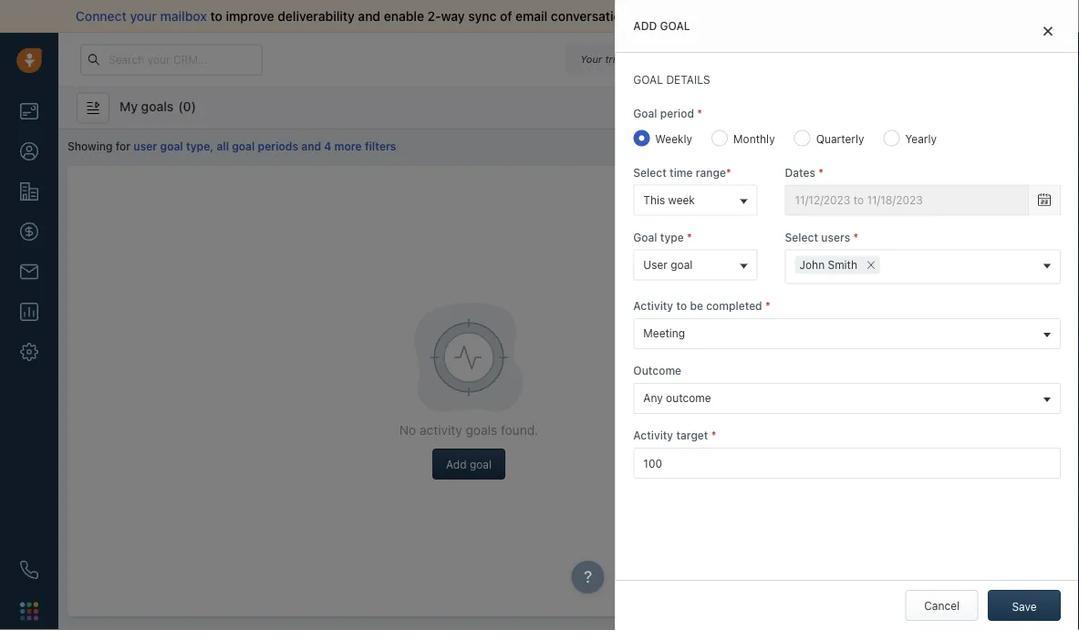 Task type: vqa. For each thing, say whether or not it's contained in the screenshot.
Goal type *
yes



Task type: locate. For each thing, give the bounding box(es) containing it.
email
[[515, 9, 548, 24]]

meeting button
[[633, 318, 1061, 349]]

your
[[130, 9, 157, 24], [703, 9, 730, 24], [1025, 173, 1052, 188]]

goals left (
[[141, 99, 174, 114]]

2-
[[428, 9, 441, 24]]

trial
[[605, 53, 624, 65]]

select up this
[[633, 166, 667, 179]]

0 horizontal spatial goals
[[141, 99, 174, 114]]

1 vertical spatial select
[[785, 231, 818, 244]]

import
[[643, 9, 683, 24]]

1 vertical spatial add goal
[[446, 458, 492, 471]]

0 vertical spatial select
[[633, 166, 667, 179]]

explore plans link
[[724, 48, 815, 70]]

0 vertical spatial activity
[[633, 299, 673, 312]]

1 horizontal spatial add
[[633, 20, 657, 32]]

add
[[633, 20, 657, 32], [446, 458, 467, 471]]

save
[[1012, 600, 1037, 613]]

2 activity from the top
[[633, 429, 673, 442]]

0 horizontal spatial add
[[446, 458, 467, 471]]

user goal button
[[633, 250, 758, 281]]

monthly
[[733, 132, 775, 145]]

deliverability
[[278, 9, 355, 24]]

help
[[924, 173, 950, 188]]

your left mailbox
[[130, 9, 157, 24]]

1 vertical spatial to
[[676, 299, 687, 312]]

this week
[[643, 193, 695, 206]]

this
[[643, 193, 665, 206]]

goal right user
[[160, 140, 183, 153]]

showing
[[68, 140, 113, 153]]

None text field
[[785, 185, 1029, 216]]

smith
[[828, 259, 857, 272]]

1 vertical spatial goals
[[466, 423, 497, 438]]

weekly
[[655, 132, 692, 145]]

quarterly
[[816, 132, 864, 145]]

phone image
[[20, 561, 38, 579]]

add goal up in on the right
[[633, 20, 690, 32]]

1 horizontal spatial to
[[676, 299, 687, 312]]

period
[[660, 107, 694, 120]]

ends
[[626, 53, 650, 65]]

and left enable
[[358, 9, 380, 24]]

meeting
[[643, 327, 685, 340]]

1 horizontal spatial activity
[[956, 211, 994, 224]]

select
[[633, 166, 667, 179], [785, 231, 818, 244]]

0 vertical spatial to
[[210, 9, 222, 24]]

1 vertical spatial all
[[217, 140, 229, 153]]

time
[[670, 166, 693, 179]]

user goal
[[643, 258, 693, 271]]

goal for goal type
[[633, 231, 657, 244]]

goal
[[660, 20, 690, 32], [160, 140, 183, 153], [232, 140, 255, 153], [671, 258, 693, 271], [470, 458, 492, 471]]

* right type
[[687, 231, 692, 244]]

* right target
[[711, 429, 716, 442]]

type
[[660, 231, 684, 244]]

0 vertical spatial goal
[[633, 107, 657, 120]]

activity
[[633, 299, 673, 312], [633, 429, 673, 442]]

1 vertical spatial activity
[[420, 423, 462, 438]]

1 vertical spatial activity
[[633, 429, 673, 442]]

* up this week 'button' on the right of page
[[726, 166, 731, 179]]

all right type,
[[217, 140, 229, 153]]

goal down no activity goals found.
[[470, 458, 492, 471]]

be
[[690, 299, 703, 312]]

select up john
[[785, 231, 818, 244]]

add goal down no activity goals found.
[[446, 458, 492, 471]]

type,
[[186, 140, 214, 153]]

0 horizontal spatial all
[[217, 140, 229, 153]]

0 vertical spatial add goal
[[633, 20, 690, 32]]

any outcome button
[[633, 383, 1061, 414]]

all
[[686, 9, 700, 24], [217, 140, 229, 153]]

0 horizontal spatial select
[[633, 166, 667, 179]]

for
[[116, 140, 130, 153]]

2 horizontal spatial your
[[1025, 173, 1052, 188]]

improve
[[226, 9, 274, 24]]

add down no activity goals found.
[[446, 458, 467, 471]]

sync
[[468, 9, 496, 24]]

0 vertical spatial all
[[686, 9, 700, 24]]

activity right are
[[956, 211, 994, 224]]

your left setti
[[1025, 173, 1052, 188]]

configuring
[[953, 173, 1022, 188]]

goal right the user
[[671, 258, 693, 271]]

goal left type
[[633, 231, 657, 244]]

add inside × dialog
[[633, 20, 657, 32]]

None search field
[[880, 256, 903, 275]]

data
[[768, 9, 794, 24]]

freshworks switcher image
[[20, 602, 38, 621]]

Search your CRM... text field
[[80, 44, 263, 75]]

to left be
[[676, 299, 687, 312]]

goal left periods
[[232, 140, 255, 153]]

2 goal from the top
[[633, 231, 657, 244]]

goal for goal period
[[633, 107, 657, 120]]

0 horizontal spatial add goal
[[446, 458, 492, 471]]

goals
[[141, 99, 174, 114], [466, 423, 497, 438]]

explore
[[734, 53, 774, 66]]

filters
[[365, 140, 396, 153]]

activity up "meeting"
[[633, 299, 673, 312]]

× dialog
[[615, 0, 1079, 630]]

(
[[178, 99, 183, 114]]

goals up add goal button
[[466, 423, 497, 438]]

1 vertical spatial goal
[[633, 231, 657, 244]]

and
[[358, 9, 380, 24], [301, 140, 321, 153]]

0 horizontal spatial to
[[210, 9, 222, 24]]

your left sales
[[703, 9, 730, 24]]

none number field inside × dialog
[[633, 448, 1061, 479]]

activity
[[956, 211, 994, 224], [420, 423, 462, 438]]

add goal
[[633, 20, 690, 32], [446, 458, 492, 471]]

None number field
[[633, 448, 1061, 479]]

setti
[[1056, 173, 1079, 188]]

1 goal from the top
[[633, 107, 657, 120]]

1 activity from the top
[[633, 299, 673, 312]]

to
[[210, 9, 222, 24], [676, 299, 687, 312]]

select time range *
[[633, 166, 731, 179]]

1 horizontal spatial all
[[686, 9, 700, 24]]

* right users
[[853, 231, 858, 244]]

activity right no
[[420, 423, 462, 438]]

yearly
[[905, 132, 937, 145]]

1 vertical spatial add
[[446, 458, 467, 471]]

activity down the any
[[633, 429, 673, 442]]

* right completed
[[765, 299, 770, 312]]

are
[[937, 211, 953, 224]]

1 horizontal spatial select
[[785, 231, 818, 244]]

and left the 4
[[301, 140, 321, 153]]

sales
[[733, 9, 764, 24]]

0 vertical spatial add
[[633, 20, 657, 32]]

user goal type, all goal periods and 4 more filters link
[[133, 140, 396, 153]]

0 horizontal spatial activity
[[420, 423, 462, 438]]

0 vertical spatial goals
[[141, 99, 174, 114]]

add up your trial ends in 21 days
[[633, 20, 657, 32]]

add goal button
[[432, 449, 505, 480]]

goal left period at the top of page
[[633, 107, 657, 120]]

phone element
[[11, 552, 47, 588]]

this week button
[[633, 185, 758, 216]]

save button
[[988, 590, 1061, 621]]

none text field inside × dialog
[[785, 185, 1029, 216]]

activity to be completed *
[[633, 299, 770, 312]]

activity for activity target *
[[633, 429, 673, 442]]

range
[[696, 166, 726, 179]]

your inside need help configuring your setti what are activity goals?
[[1025, 173, 1052, 188]]

0 vertical spatial activity
[[956, 211, 994, 224]]

need help configuring your setti what are activity goals?
[[888, 173, 1079, 224]]

all right import
[[686, 9, 700, 24]]

1 vertical spatial and
[[301, 140, 321, 153]]

0 horizontal spatial and
[[301, 140, 321, 153]]

1 horizontal spatial add goal
[[633, 20, 690, 32]]

what
[[907, 211, 934, 224]]

0 vertical spatial and
[[358, 9, 380, 24]]

goal type *
[[633, 231, 692, 244]]

to right mailbox
[[210, 9, 222, 24]]



Task type: describe. For each thing, give the bounding box(es) containing it.
completed
[[706, 299, 762, 312]]

×
[[866, 254, 876, 273]]

activity target *
[[633, 429, 716, 442]]

no
[[399, 423, 416, 438]]

goal inside button
[[470, 458, 492, 471]]

explore plans
[[734, 53, 805, 66]]

goal details
[[633, 73, 710, 86]]

cancel
[[924, 599, 960, 612]]

conversations.
[[551, 9, 639, 24]]

any
[[643, 392, 663, 405]]

activity for activity to be completed *
[[633, 299, 673, 312]]

0
[[183, 99, 191, 114]]

1 horizontal spatial your
[[703, 9, 730, 24]]

goal up 21
[[660, 20, 690, 32]]

plans
[[777, 53, 805, 66]]

4
[[324, 140, 331, 153]]

in
[[653, 53, 661, 65]]

outcome
[[666, 392, 711, 405]]

add goal inside button
[[446, 458, 492, 471]]

dates *
[[785, 166, 824, 179]]

user
[[643, 258, 668, 271]]

no activity goals found.
[[399, 423, 538, 438]]

cancel button
[[905, 590, 978, 621]]

close image
[[1044, 26, 1053, 36]]

any outcome
[[643, 392, 711, 405]]

import all your sales data link
[[643, 9, 798, 24]]

periods
[[258, 140, 298, 153]]

send email image
[[898, 52, 911, 67]]

my
[[119, 99, 138, 114]]

goal inside button
[[671, 258, 693, 271]]

× button
[[862, 254, 880, 274]]

target
[[676, 429, 708, 442]]

john smith
[[800, 259, 857, 272]]

user
[[133, 140, 157, 153]]

* right dates
[[819, 166, 824, 179]]

none search field inside × dialog
[[880, 256, 903, 275]]

days
[[678, 53, 700, 65]]

found.
[[501, 423, 538, 438]]

mailbox
[[160, 9, 207, 24]]

1 horizontal spatial goals
[[466, 423, 497, 438]]

john
[[800, 259, 825, 272]]

goal period *
[[633, 107, 702, 120]]

)
[[191, 99, 196, 114]]

what are activity goals? link
[[907, 211, 1030, 224]]

select for select users
[[785, 231, 818, 244]]

connect your mailbox link
[[76, 9, 210, 24]]

activity inside need help configuring your setti what are activity goals?
[[956, 211, 994, 224]]

add goal inside × dialog
[[633, 20, 690, 32]]

of
[[500, 9, 512, 24]]

* right period at the top of page
[[697, 107, 702, 120]]

select users *
[[785, 231, 858, 244]]

dates
[[785, 166, 816, 179]]

connect your mailbox to improve deliverability and enable 2-way sync of email conversations. import all your sales data
[[76, 9, 794, 24]]

my goals ( 0 )
[[119, 99, 196, 114]]

enable
[[384, 9, 424, 24]]

connect
[[76, 9, 127, 24]]

goals?
[[997, 211, 1030, 224]]

outcome
[[633, 364, 681, 377]]

your trial ends in 21 days
[[580, 53, 700, 65]]

way
[[441, 9, 465, 24]]

week
[[668, 193, 695, 206]]

1 horizontal spatial and
[[358, 9, 380, 24]]

0 horizontal spatial your
[[130, 9, 157, 24]]

21
[[664, 53, 675, 65]]

to inside × dialog
[[676, 299, 687, 312]]

more
[[334, 140, 362, 153]]

select for select time range
[[633, 166, 667, 179]]

details
[[666, 73, 710, 86]]

users
[[821, 231, 850, 244]]

your
[[580, 53, 602, 65]]

goal
[[633, 73, 663, 86]]

need
[[888, 173, 920, 188]]

showing for user goal type, all goal periods and 4 more filters
[[68, 140, 396, 153]]

add inside add goal button
[[446, 458, 467, 471]]



